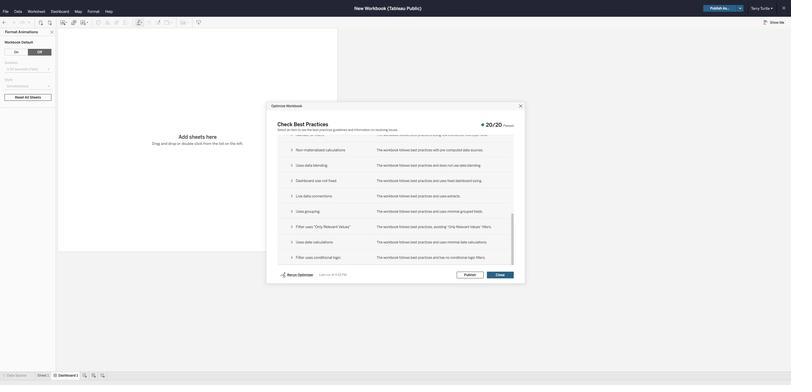 Task type: locate. For each thing, give the bounding box(es) containing it.
and up the workbook follows best practices and uses minimal grouped fields.
[[433, 195, 439, 198]]

6 workbook from the top
[[383, 210, 399, 214]]

and left does
[[433, 164, 439, 168]]

1 horizontal spatial replay animation image
[[27, 21, 31, 24]]

clear sheet image
[[80, 20, 89, 25]]

data left 'blending'
[[305, 163, 312, 168]]

new workbook (tableau public)
[[355, 6, 422, 11]]

0 vertical spatial workbook
[[365, 6, 386, 11]]

filter uses "only relevant values"
[[296, 225, 351, 229]]

add sheets here drag and drop or double-click from the list on the left.
[[152, 134, 243, 146]]

phone
[[8, 41, 18, 45]]

4 workbook from the top
[[383, 179, 399, 183]]

"only right avoiding
[[447, 225, 456, 229]]

uses
[[296, 163, 304, 168], [296, 210, 304, 214], [296, 240, 304, 245]]

default
[[7, 37, 18, 41], [21, 41, 33, 44]]

desktop
[[8, 67, 20, 71]]

uses up avoiding
[[440, 210, 447, 214]]

uses for uses grouping
[[440, 210, 447, 214]]

source
[[15, 374, 26, 378]]

pre-
[[440, 148, 447, 152]]

workbook up on
[[4, 41, 21, 44]]

calculations down filter uses "only relevant values"
[[313, 240, 333, 245]]

0 vertical spatial sheet 1
[[10, 84, 22, 88]]

1 horizontal spatial the
[[230, 142, 236, 146]]

last run at 3:02 pm
[[319, 274, 347, 277]]

publish inside 'button'
[[464, 273, 476, 277]]

1 horizontal spatial workbook
[[286, 104, 302, 108]]

"only
[[314, 225, 323, 229], [447, 225, 456, 229]]

show me
[[770, 21, 785, 25]]

preview
[[25, 50, 38, 53]]

9 workbook from the top
[[383, 256, 399, 260]]

best for filter uses "only relevant values"
[[411, 225, 417, 229]]

terry
[[751, 6, 760, 10]]

and for live data connections
[[433, 195, 439, 198]]

1 horizontal spatial "only
[[447, 225, 456, 229]]

0 vertical spatial data
[[14, 10, 22, 14]]

option group
[[4, 49, 51, 56]]

conditional up last
[[314, 256, 332, 260]]

best
[[313, 128, 319, 132], [411, 133, 417, 137], [411, 148, 417, 152], [411, 164, 417, 168], [411, 179, 417, 183], [411, 195, 417, 198], [411, 210, 417, 214], [411, 225, 417, 229], [411, 241, 417, 245], [411, 256, 417, 260]]

0 horizontal spatial on
[[225, 142, 229, 146]]

1 vertical spatial publish
[[464, 273, 476, 277]]

browser
[[21, 67, 32, 71]]

publish as...
[[711, 6, 730, 10]]

3 uses from the top
[[296, 240, 304, 245]]

data for data source
[[7, 374, 14, 378]]

uses up has
[[440, 241, 447, 245]]

0 horizontal spatial values"
[[339, 225, 351, 229]]

fixed left dashboard
[[448, 179, 455, 183]]

"only up uses date calculations on the bottom
[[314, 225, 323, 229]]

practices down the workbook follows best practices and uses minimal date calculations.
[[418, 256, 432, 260]]

1 the from the top
[[377, 133, 383, 137]]

workbook for uses date calculations
[[383, 241, 399, 245]]

filters. down calculations.
[[476, 256, 486, 260]]

practices for uses data blending
[[418, 164, 432, 168]]

best up the workbook follows best practices and uses extracts.
[[411, 179, 417, 183]]

6 the from the top
[[377, 210, 383, 214]]

uses left extracts.
[[440, 195, 447, 198]]

use
[[454, 164, 459, 168]]

relevant up uses date calculations on the bottom
[[324, 225, 338, 229]]

and for uses grouping
[[433, 210, 439, 214]]

worksheet
[[28, 10, 45, 14]]

0 vertical spatial minimal
[[448, 210, 460, 214]]

1 horizontal spatial date
[[461, 241, 467, 245]]

and inside add sheets here drag and drop or double-click from the list on the left.
[[161, 142, 167, 146]]

2 vertical spatial uses
[[296, 240, 304, 245]]

workbook right optimize on the left top of page
[[286, 104, 302, 108]]

fit image
[[164, 20, 173, 25]]

the workbook follows best practices with pre-computed data sources.
[[377, 148, 484, 152]]

publish button
[[457, 272, 484, 279]]

logic down calculations.
[[468, 256, 476, 260]]

0 vertical spatial on
[[371, 128, 375, 132]]

2 horizontal spatial workbook
[[365, 6, 386, 11]]

uses up the filter uses conditional logic
[[296, 240, 304, 245]]

fixed
[[329, 179, 337, 183], [448, 179, 455, 183]]

1 vertical spatial uses
[[296, 210, 304, 214]]

4 follows from the top
[[399, 179, 410, 183]]

1 follows from the top
[[399, 133, 410, 137]]

the for number of filters
[[377, 133, 383, 137]]

uses down non-
[[296, 163, 304, 168]]

calculations down select an item to see the best practices guidelines and information on resolving issues.
[[326, 148, 345, 152]]

workbook for new
[[365, 6, 386, 11]]

logic up "3:02"
[[333, 256, 341, 260]]

practices down the workbook follows best practices and uses fixed dashboard sizing.
[[418, 195, 432, 198]]

and up 'the workbook follows best practices, avoiding "only relevant values" filters.'
[[433, 210, 439, 214]]

and left drop
[[161, 142, 167, 146]]

practices up the workbook follows best practices and uses fixed dashboard sizing.
[[418, 164, 432, 168]]

best for live data connections
[[411, 195, 417, 198]]

2 follows from the top
[[399, 148, 410, 152]]

conditional
[[314, 256, 332, 260], [451, 256, 468, 260]]

collapse image
[[51, 30, 55, 34]]

data left source
[[7, 374, 14, 378]]

1 horizontal spatial sheet
[[37, 374, 47, 378]]

grouped
[[461, 210, 473, 214]]

live
[[296, 194, 303, 198]]

0 horizontal spatial format
[[5, 30, 17, 34]]

0 horizontal spatial not
[[322, 179, 328, 183]]

0 vertical spatial publish
[[711, 6, 722, 10]]

workbook for uses grouping
[[383, 210, 399, 214]]

1 vertical spatial workbook
[[4, 41, 21, 44]]

best up the workbook follows best practices and does not use data blending.
[[411, 148, 417, 152]]

uses grouping
[[296, 210, 320, 214]]

0 horizontal spatial replay animation image
[[20, 20, 25, 25]]

2 the from the top
[[377, 148, 383, 152]]

practices down practices
[[320, 128, 333, 132]]

the for non-materialized calculations
[[377, 148, 383, 152]]

1 filter from the top
[[296, 225, 305, 229]]

the left list on the left of page
[[212, 142, 218, 146]]

1 vertical spatial filter
[[296, 256, 305, 260]]

interactive
[[448, 133, 464, 137]]

data left sources.
[[463, 148, 470, 152]]

follows for non-materialized calculations
[[399, 148, 410, 152]]

format
[[88, 10, 100, 14], [5, 30, 17, 34]]

the inside optimize workbook dialog
[[307, 128, 312, 132]]

practices down the practices,
[[418, 241, 432, 245]]

and left has
[[433, 256, 439, 260]]

resolving
[[375, 128, 388, 132]]

7 workbook from the top
[[383, 225, 399, 229]]

publish inside button
[[711, 6, 722, 10]]

best for number of filters
[[411, 133, 417, 137]]

format up the default phone
[[5, 30, 17, 34]]

public)
[[407, 6, 422, 11]]

2 filter from the top
[[296, 256, 305, 260]]

uses data blending
[[296, 163, 328, 168]]

and for dashboard size not fixed
[[433, 179, 439, 183]]

uses left "grouping"
[[296, 210, 304, 214]]

9 the from the top
[[377, 256, 383, 260]]

workbook right new on the top of page
[[365, 6, 386, 11]]

2 uses from the top
[[296, 210, 304, 214]]

and down 'the workbook follows best practices, avoiding "only relevant values" filters.'
[[433, 241, 439, 245]]

publish for publish
[[464, 273, 476, 277]]

0 horizontal spatial sheet
[[10, 84, 19, 88]]

format animations
[[5, 30, 38, 34]]

calculations for uses date calculations
[[313, 240, 333, 245]]

close button
[[487, 272, 514, 279]]

1 vertical spatial data
[[7, 374, 14, 378]]

1 vertical spatial minimal
[[448, 241, 460, 245]]

0 horizontal spatial "only
[[314, 225, 323, 229]]

1 horizontal spatial fixed
[[448, 179, 455, 183]]

data up redo image
[[14, 10, 22, 14]]

sheet down style
[[10, 84, 19, 88]]

workbook default
[[4, 41, 33, 44]]

option group containing on
[[4, 49, 51, 56]]

view.
[[481, 133, 488, 137]]

1 horizontal spatial sheet 1
[[37, 374, 49, 378]]

practices down the workbook follows best practices and does not use data blending.
[[418, 179, 432, 183]]

replay animation image right redo image
[[20, 20, 25, 25]]

best for dashboard size not fixed
[[411, 179, 417, 183]]

0 vertical spatial filter
[[296, 225, 305, 229]]

on inside add sheets here drag and drop or double-click from the list on the left.
[[225, 142, 229, 146]]

and for filter uses conditional logic
[[433, 256, 439, 260]]

device preview
[[14, 50, 38, 53]]

1 vertical spatial sheet 1
[[37, 374, 49, 378]]

1 vertical spatial format
[[5, 30, 17, 34]]

issues.
[[389, 128, 398, 132]]

0 horizontal spatial logic
[[333, 256, 341, 260]]

fixed right the size
[[329, 179, 337, 183]]

close image
[[50, 30, 54, 34]]

2 vertical spatial workbook
[[286, 104, 302, 108]]

5 workbook from the top
[[383, 195, 399, 198]]

workbook for non-materialized calculations
[[383, 148, 399, 152]]

not left use
[[448, 164, 453, 168]]

format up the swap rows and columns icon
[[88, 10, 100, 14]]

workbook for optimize
[[286, 104, 302, 108]]

best left the practices,
[[411, 225, 417, 229]]

5 the from the top
[[377, 195, 383, 198]]

publish
[[711, 6, 722, 10], [464, 273, 476, 277]]

style
[[4, 78, 13, 82]]

data for data
[[14, 10, 22, 14]]

practices left with at the right of the page
[[418, 148, 432, 152]]

8 follows from the top
[[399, 241, 410, 245]]

0 vertical spatial not
[[448, 164, 453, 168]]

best up the workbook follows best practices and has no conditional logic filters.
[[411, 241, 417, 245]]

uses for dashboard size not fixed
[[440, 179, 447, 183]]

best up the workbook follows best practices and uses fixed dashboard sizing.
[[411, 164, 417, 168]]

relevant down grouped
[[456, 225, 470, 229]]

date left calculations.
[[461, 241, 467, 245]]

optimize workbook dialog
[[266, 0, 525, 284]]

0 horizontal spatial publish
[[464, 273, 476, 277]]

best down the workbook follows best practices and uses minimal date calculations.
[[411, 256, 417, 260]]

of
[[311, 133, 314, 137]]

show labels image
[[146, 20, 152, 25]]

per
[[475, 133, 480, 137]]

undo image
[[2, 20, 7, 25]]

left.
[[237, 142, 243, 146]]

8 workbook from the top
[[383, 241, 399, 245]]

filter down uses date calculations on the bottom
[[296, 256, 305, 260]]

1 workbook from the top
[[383, 133, 399, 137]]

workbook inside dialog
[[286, 104, 302, 108]]

0 vertical spatial uses
[[296, 163, 304, 168]]

minimal left grouped
[[448, 210, 460, 214]]

replay animation image up animations
[[27, 21, 31, 24]]

practices up the practices,
[[418, 210, 432, 214]]

1 horizontal spatial format
[[88, 10, 100, 14]]

filters right the of
[[315, 133, 324, 137]]

conditional right no at the bottom right
[[451, 256, 468, 260]]

sheet 1 down style
[[10, 84, 22, 88]]

off
[[37, 50, 42, 54]]

check
[[278, 122, 293, 128]]

data source
[[7, 374, 26, 378]]

1 minimal from the top
[[448, 210, 460, 214]]

sheet 1 down togglestate option group
[[37, 374, 49, 378]]

2 horizontal spatial 1
[[77, 374, 78, 378]]

on left resolving at the top of page
[[371, 128, 375, 132]]

7 the from the top
[[377, 225, 383, 229]]

duplicate image
[[71, 20, 77, 25]]

workbook for uses data blending
[[383, 164, 399, 168]]

dashboard inside optimize workbook dialog
[[296, 179, 314, 183]]

uses
[[440, 179, 447, 183], [440, 195, 447, 198], [440, 210, 447, 214], [305, 225, 313, 229], [440, 241, 447, 245], [305, 256, 313, 260]]

1 horizontal spatial filters
[[465, 133, 474, 137]]

9 follows from the top
[[399, 256, 410, 260]]

uses down does
[[440, 179, 447, 183]]

0 horizontal spatial default
[[7, 37, 18, 41]]

filters
[[315, 133, 324, 137], [465, 133, 474, 137]]

the workbook follows best practices and uses minimal grouped fields.
[[377, 210, 483, 214]]

sort ascending image
[[105, 20, 110, 25]]

1 vertical spatial calculations
[[313, 240, 333, 245]]

sheet down togglestate option group
[[37, 374, 47, 378]]

practices for uses date calculations
[[418, 241, 432, 245]]

0 horizontal spatial sheet 1
[[10, 84, 22, 88]]

minimal up no at the bottom right
[[448, 241, 460, 245]]

1 horizontal spatial not
[[448, 164, 453, 168]]

calculations for non-materialized calculations
[[326, 148, 345, 152]]

with
[[433, 148, 440, 152]]

filter down uses grouping
[[296, 225, 305, 229]]

4 the from the top
[[377, 179, 383, 183]]

logic
[[333, 256, 341, 260], [468, 256, 476, 260]]

0 vertical spatial sheet
[[10, 84, 19, 88]]

workbook
[[383, 133, 399, 137], [383, 148, 399, 152], [383, 164, 399, 168], [383, 179, 399, 183], [383, 195, 399, 198], [383, 210, 399, 214], [383, 225, 399, 229], [383, 241, 399, 245], [383, 256, 399, 260]]

show/hide cards image
[[180, 20, 189, 25]]

data right use
[[460, 164, 467, 168]]

the up the number of filters
[[307, 128, 312, 132]]

1 horizontal spatial conditional
[[451, 256, 468, 260]]

default inside the default phone
[[7, 37, 18, 41]]

and down the workbook follows best practices and does not use data blending.
[[433, 179, 439, 183]]

the workbook follows best practices and does not use data blending.
[[377, 164, 482, 168]]

8 the from the top
[[377, 241, 383, 245]]

default up the device preview
[[21, 41, 33, 44]]

replay animation image
[[20, 20, 25, 25], [27, 21, 31, 24]]

information
[[354, 128, 371, 132]]

(1000
[[33, 67, 42, 71]]

7 follows from the top
[[399, 225, 410, 229]]

practices left using
[[418, 133, 432, 137]]

an
[[287, 128, 291, 132]]

not right the size
[[322, 179, 328, 183]]

dashboard 1
[[58, 374, 78, 378]]

3 workbook from the top
[[383, 164, 399, 168]]

practices,
[[418, 225, 433, 229]]

1 horizontal spatial 1
[[47, 374, 49, 378]]

2 workbook from the top
[[383, 148, 399, 152]]

1 vertical spatial sheet
[[37, 374, 47, 378]]

calculations
[[326, 148, 345, 152], [313, 240, 333, 245]]

date up the filter uses conditional logic
[[305, 240, 312, 245]]

3 follows from the top
[[399, 164, 410, 168]]

1 horizontal spatial publish
[[711, 6, 722, 10]]

drop
[[168, 142, 176, 146]]

5 follows from the top
[[399, 195, 410, 198]]

2 horizontal spatial the
[[307, 128, 312, 132]]

workbook for dashboard size not fixed
[[383, 179, 399, 183]]

on right list on the left of page
[[225, 142, 229, 146]]

0 horizontal spatial filters
[[315, 133, 324, 137]]

practices
[[306, 122, 328, 128]]

practices for non-materialized calculations
[[418, 148, 432, 152]]

filters. down fields.
[[482, 225, 492, 229]]

the for uses date calculations
[[377, 241, 383, 245]]

3 the from the top
[[377, 164, 383, 168]]

1 uses from the top
[[296, 163, 304, 168]]

default down format animations
[[7, 37, 18, 41]]

practices
[[320, 128, 333, 132], [418, 133, 432, 137], [418, 148, 432, 152], [418, 164, 432, 168], [418, 179, 432, 183], [418, 195, 432, 198], [418, 210, 432, 214], [418, 241, 432, 245], [418, 256, 432, 260]]

filters left per
[[465, 133, 474, 137]]

best down the workbook follows best practices and uses fixed dashboard sizing.
[[411, 195, 417, 198]]

sheet
[[10, 84, 19, 88], [37, 374, 47, 378]]

the for filter uses "only relevant values"
[[377, 225, 383, 229]]

pm
[[342, 274, 347, 277]]

number
[[296, 133, 310, 137]]

6 follows from the top
[[399, 210, 410, 214]]

the left left.
[[230, 142, 236, 146]]

2 minimal from the top
[[448, 241, 460, 245]]

filters.
[[482, 225, 492, 229], [476, 256, 486, 260]]

on
[[371, 128, 375, 132], [225, 142, 229, 146]]

from
[[203, 142, 212, 146]]

1 horizontal spatial on
[[371, 128, 375, 132]]

1 vertical spatial on
[[225, 142, 229, 146]]

0 vertical spatial calculations
[[326, 148, 345, 152]]

x
[[43, 67, 44, 71]]

and
[[348, 128, 353, 132], [161, 142, 167, 146], [433, 164, 439, 168], [433, 179, 439, 183], [433, 195, 439, 198], [433, 210, 439, 214], [433, 241, 439, 245], [433, 256, 439, 260]]

size
[[315, 179, 321, 183]]

best down the workbook follows best practices and uses extracts.
[[411, 210, 417, 214]]

the workbook follows best practices using few interactive filters per view.
[[377, 133, 488, 137]]

best up the workbook follows best practices with pre-computed data sources.
[[411, 133, 417, 137]]

best down practices
[[313, 128, 319, 132]]

workbook for number of filters
[[383, 133, 399, 137]]

data
[[14, 10, 22, 14], [7, 374, 14, 378]]

0 vertical spatial format
[[88, 10, 100, 14]]

format for format animations
[[5, 30, 17, 34]]

workbook for filter uses "only relevant values"
[[383, 225, 399, 229]]



Task type: describe. For each thing, give the bounding box(es) containing it.
follows for filter uses "only relevant values"
[[399, 225, 410, 229]]

swap rows and columns image
[[96, 20, 102, 25]]

follows for uses grouping
[[399, 210, 410, 214]]

double-
[[182, 142, 195, 146]]

uses for uses data blending
[[296, 163, 304, 168]]

dashboard size not fixed
[[296, 179, 337, 183]]

sizing.
[[473, 179, 483, 183]]

has
[[440, 256, 445, 260]]

optimize
[[271, 104, 286, 108]]

follows for uses date calculations
[[399, 241, 410, 245]]

desktop browser (1000 x 800)
[[8, 67, 52, 71]]

publish for publish as...
[[711, 6, 722, 10]]

and right guidelines on the left top
[[348, 128, 353, 132]]

minimal for uses date calculations
[[448, 241, 460, 245]]

sort descending image
[[114, 20, 119, 25]]

map
[[75, 10, 82, 14]]

1 horizontal spatial logic
[[468, 256, 476, 260]]

minimal for uses grouping
[[448, 210, 460, 214]]

list
[[219, 142, 224, 146]]

no
[[446, 256, 450, 260]]

the for dashboard size not fixed
[[377, 179, 383, 183]]

materialized
[[304, 148, 325, 152]]

best for non-materialized calculations
[[411, 148, 417, 152]]

filter for filter uses conditional logic
[[296, 256, 305, 260]]

check best practices
[[278, 122, 328, 128]]

filter uses conditional logic
[[296, 256, 341, 260]]

terry turtle
[[751, 6, 770, 10]]

0 horizontal spatial 1
[[20, 84, 22, 88]]

follows for live data connections
[[399, 195, 410, 198]]

1 horizontal spatial default
[[21, 41, 33, 44]]

close
[[496, 273, 505, 277]]

add
[[179, 134, 188, 140]]

uses date calculations
[[296, 240, 333, 245]]

uses for live data connections
[[440, 195, 447, 198]]

file
[[3, 10, 9, 14]]

connections
[[312, 194, 332, 198]]

at
[[332, 274, 334, 277]]

the for uses data blending
[[377, 164, 383, 168]]

select
[[278, 128, 286, 132]]

workbook for filter uses conditional logic
[[383, 256, 399, 260]]

uses down uses date calculations on the bottom
[[305, 256, 313, 260]]

20/20 passed
[[486, 122, 514, 128]]

0 horizontal spatial conditional
[[314, 256, 332, 260]]

layout
[[33, 30, 45, 34]]

the for filter uses conditional logic
[[377, 256, 383, 260]]

the for uses grouping
[[377, 210, 383, 214]]

workbook for live data connections
[[383, 195, 399, 198]]

highlight image
[[136, 20, 143, 25]]

practices for live data connections
[[418, 195, 432, 198]]

help
[[105, 10, 113, 14]]

uses for uses grouping
[[296, 210, 304, 214]]

format workbook image
[[155, 20, 161, 25]]

run
[[326, 274, 331, 277]]

avoiding
[[434, 225, 447, 229]]

device
[[14, 50, 24, 53]]

the workbook follows best practices and uses minimal date calculations.
[[377, 241, 487, 245]]

new data source image
[[38, 20, 44, 25]]

and for uses data blending
[[433, 164, 439, 168]]

see
[[302, 128, 307, 132]]

data right live
[[304, 194, 311, 198]]

0 horizontal spatial fixed
[[329, 179, 337, 183]]

device preview button
[[7, 48, 45, 55]]

0 horizontal spatial date
[[305, 240, 312, 245]]

non-
[[296, 148, 304, 152]]

does
[[440, 164, 447, 168]]

1 vertical spatial not
[[322, 179, 328, 183]]

20/20
[[486, 122, 502, 128]]

3:02
[[335, 274, 342, 277]]

animations
[[18, 30, 38, 34]]

size
[[3, 60, 10, 64]]

1 horizontal spatial relevant
[[456, 225, 470, 229]]

1 vertical spatial filters.
[[476, 256, 486, 260]]

totals image
[[123, 20, 129, 25]]

best for uses date calculations
[[411, 241, 417, 245]]

drag
[[152, 142, 160, 146]]

practices for number of filters
[[418, 133, 432, 137]]

follows for filter uses conditional logic
[[399, 256, 410, 260]]

number of filters
[[296, 133, 324, 137]]

sheets
[[189, 134, 205, 140]]

item
[[291, 128, 298, 132]]

best for filter uses conditional logic
[[411, 256, 417, 260]]

format for format
[[88, 10, 100, 14]]

practices for uses grouping
[[418, 210, 432, 214]]

dashboard
[[456, 179, 472, 183]]

fields.
[[474, 210, 483, 214]]

here
[[206, 134, 217, 140]]

using
[[433, 133, 441, 137]]

best for uses data blending
[[411, 164, 417, 168]]

new worksheet image
[[60, 20, 68, 25]]

extracts.
[[448, 195, 461, 198]]

0 horizontal spatial workbook
[[4, 41, 21, 44]]

togglestate option group
[[28, 357, 52, 363]]

the for live data connections
[[377, 195, 383, 198]]

on
[[14, 50, 18, 54]]

uses for uses date calculations
[[296, 240, 304, 245]]

0 horizontal spatial the
[[212, 142, 218, 146]]

as...
[[723, 6, 730, 10]]

best for uses grouping
[[411, 210, 417, 214]]

download image
[[196, 20, 202, 25]]

grouping
[[305, 210, 320, 214]]

practices for dashboard size not fixed
[[418, 179, 432, 183]]

pause auto updates image
[[47, 20, 53, 25]]

optimize workbook
[[271, 104, 302, 108]]

blending
[[313, 163, 328, 168]]

the workbook follows best practices and uses extracts.
[[377, 195, 461, 198]]

duration
[[4, 61, 18, 65]]

0 vertical spatial filters.
[[482, 225, 492, 229]]

the workbook follows best practices and uses fixed dashboard sizing.
[[377, 179, 483, 183]]

last
[[319, 274, 325, 277]]

select an item to see the best practices guidelines and information on resolving issues.
[[278, 128, 398, 132]]

or
[[177, 142, 181, 146]]

guidelines
[[333, 128, 347, 132]]

practices for filter uses conditional logic
[[418, 256, 432, 260]]

on inside optimize workbook dialog
[[371, 128, 375, 132]]

follows for uses data blending
[[399, 164, 410, 168]]

follows for number of filters
[[399, 133, 410, 137]]

the workbook follows best practices, avoiding "only relevant values" filters.
[[377, 225, 492, 229]]

calculations.
[[468, 241, 487, 245]]

and for uses date calculations
[[433, 241, 439, 245]]

0 horizontal spatial relevant
[[324, 225, 338, 229]]

sources.
[[471, 148, 484, 152]]

uses down uses grouping
[[305, 225, 313, 229]]

to
[[298, 128, 301, 132]]

(tableau
[[387, 6, 406, 11]]

filter for filter uses "only relevant values"
[[296, 225, 305, 229]]

follows for dashboard size not fixed
[[399, 179, 410, 183]]

best
[[294, 122, 305, 128]]

800)
[[45, 67, 52, 71]]

blending.
[[468, 164, 482, 168]]

click
[[195, 142, 203, 146]]

1 horizontal spatial values"
[[470, 225, 482, 229]]

uses for uses date calculations
[[440, 241, 447, 245]]

computed
[[447, 148, 462, 152]]

redo image
[[11, 20, 16, 25]]



Task type: vqa. For each thing, say whether or not it's contained in the screenshot.


